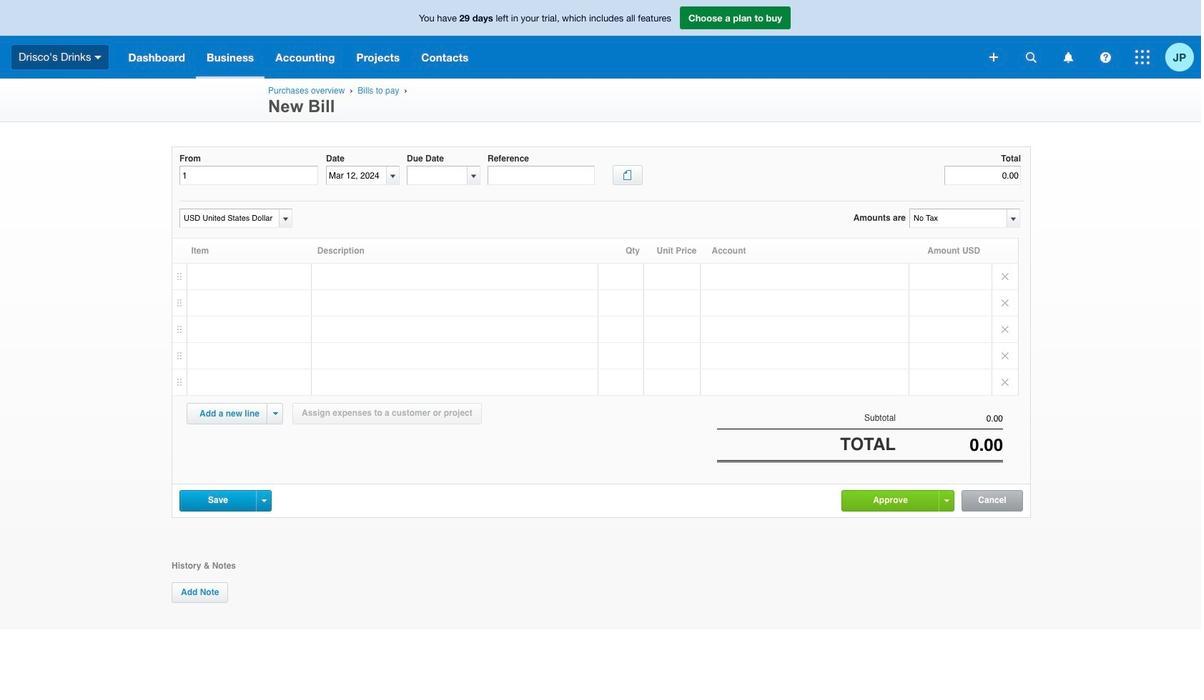 Task type: vqa. For each thing, say whether or not it's contained in the screenshot.
THE UPGRADE for Why upgrade to Analytics Plus – Business snapshot
no



Task type: locate. For each thing, give the bounding box(es) containing it.
0 vertical spatial delete line item image
[[993, 317, 1019, 343]]

2 vertical spatial delete line item image
[[993, 370, 1019, 396]]

3 delete line item image from the top
[[993, 370, 1019, 396]]

delete line item image
[[993, 317, 1019, 343], [993, 343, 1019, 369], [993, 370, 1019, 396]]

delete line item image
[[993, 264, 1019, 290], [993, 290, 1019, 316]]

None text field
[[180, 166, 318, 185], [488, 166, 595, 185], [408, 167, 467, 185], [896, 414, 1004, 424], [180, 166, 318, 185], [488, 166, 595, 185], [408, 167, 467, 185], [896, 414, 1004, 424]]

more approve options... image
[[945, 500, 950, 503]]

2 delete line item image from the top
[[993, 290, 1019, 316]]

svg image
[[1136, 50, 1150, 64], [1026, 52, 1037, 63], [1064, 52, 1073, 63], [990, 53, 999, 62]]

1 vertical spatial delete line item image
[[993, 343, 1019, 369]]

1 vertical spatial delete line item image
[[993, 290, 1019, 316]]

0 vertical spatial delete line item image
[[993, 264, 1019, 290]]

1 delete line item image from the top
[[993, 317, 1019, 343]]

svg image
[[1101, 52, 1111, 63], [95, 56, 102, 59]]

more save options... image
[[261, 500, 266, 503]]

banner
[[0, 0, 1202, 79]]

None text field
[[945, 166, 1021, 185], [327, 167, 386, 185], [180, 210, 277, 227], [911, 210, 1006, 227], [896, 436, 1004, 456], [945, 166, 1021, 185], [327, 167, 386, 185], [180, 210, 277, 227], [911, 210, 1006, 227], [896, 436, 1004, 456]]



Task type: describe. For each thing, give the bounding box(es) containing it.
more add line options... image
[[273, 413, 278, 416]]

0 horizontal spatial svg image
[[95, 56, 102, 59]]

1 delete line item image from the top
[[993, 264, 1019, 290]]

2 delete line item image from the top
[[993, 343, 1019, 369]]

1 horizontal spatial svg image
[[1101, 52, 1111, 63]]



